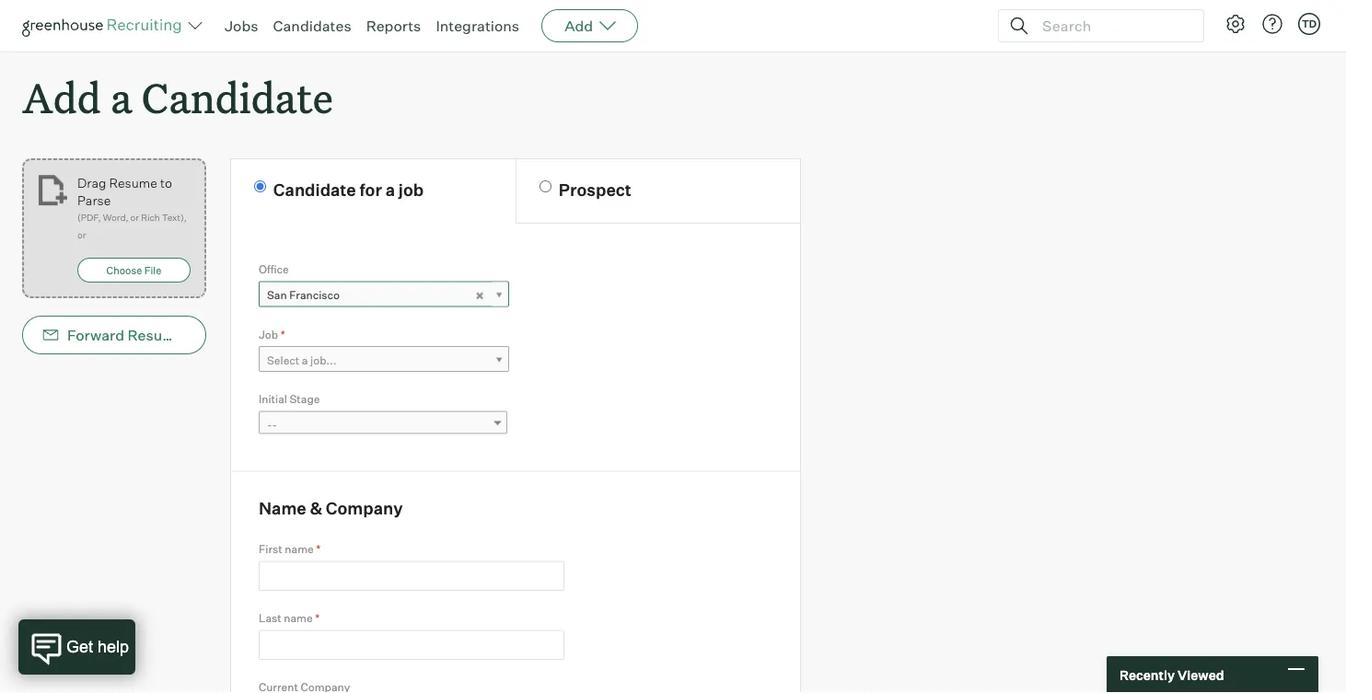 Task type: vqa. For each thing, say whether or not it's contained in the screenshot.
* for First name *
yes



Task type: locate. For each thing, give the bounding box(es) containing it.
candidate
[[142, 70, 333, 124], [273, 179, 356, 200]]

greenhouse recruiting image
[[22, 15, 188, 37]]

san francisco link
[[259, 282, 509, 308]]

jobs link
[[225, 17, 258, 35]]

candidate for a job
[[273, 179, 424, 200]]

2 vertical spatial a
[[302, 353, 308, 367]]

email
[[210, 326, 249, 345]]

1 vertical spatial add
[[22, 70, 101, 124]]

san
[[267, 288, 287, 302]]

(pdf,
[[77, 212, 101, 223]]

-- link
[[259, 411, 507, 438]]

None text field
[[259, 561, 565, 591], [259, 630, 565, 660], [259, 561, 565, 591], [259, 630, 565, 660]]

add for add
[[565, 17, 593, 35]]

or
[[130, 212, 139, 223], [77, 229, 86, 241]]

candidates
[[273, 17, 351, 35]]

* right job
[[281, 328, 285, 341]]

a down greenhouse recruiting image
[[111, 70, 132, 124]]

td
[[1302, 17, 1317, 30]]

2 horizontal spatial a
[[386, 179, 395, 200]]

resume inside drag resume to parse (pdf, word, or rich text), or
[[109, 175, 157, 191]]

-
[[267, 418, 272, 432], [272, 418, 277, 432]]

reports
[[366, 17, 421, 35]]

* down &
[[316, 543, 321, 556]]

reports link
[[366, 17, 421, 35]]

&
[[310, 498, 322, 519]]

first name *
[[259, 543, 321, 556]]

candidate right candidate for a job radio
[[273, 179, 356, 200]]

0 vertical spatial name
[[285, 543, 314, 556]]

0 horizontal spatial a
[[111, 70, 132, 124]]

1 vertical spatial or
[[77, 229, 86, 241]]

last
[[259, 612, 282, 625]]

file
[[144, 264, 161, 276]]

1 horizontal spatial add
[[565, 17, 593, 35]]

add inside popup button
[[565, 17, 593, 35]]

1 vertical spatial resume
[[128, 326, 184, 345]]

1 horizontal spatial or
[[130, 212, 139, 223]]

* for last name *
[[315, 612, 320, 625]]

a right for
[[386, 179, 395, 200]]

a left the job...
[[302, 353, 308, 367]]

name
[[259, 498, 306, 519]]

0 vertical spatial add
[[565, 17, 593, 35]]

job...
[[310, 353, 337, 367]]

--
[[267, 418, 277, 432]]

1 vertical spatial a
[[386, 179, 395, 200]]

0 horizontal spatial add
[[22, 70, 101, 124]]

Candidate for a job radio
[[254, 181, 266, 193]]

1 vertical spatial *
[[316, 543, 321, 556]]

resume left to
[[109, 175, 157, 191]]

1 horizontal spatial a
[[302, 353, 308, 367]]

resume left the via
[[128, 326, 184, 345]]

0 vertical spatial a
[[111, 70, 132, 124]]

a for job...
[[302, 353, 308, 367]]

2 - from the left
[[272, 418, 277, 432]]

add
[[565, 17, 593, 35], [22, 70, 101, 124]]

or down (pdf,
[[77, 229, 86, 241]]

* right last
[[315, 612, 320, 625]]

initial
[[259, 392, 287, 406]]

configure image
[[1225, 13, 1247, 35]]

2 vertical spatial *
[[315, 612, 320, 625]]

Search text field
[[1038, 12, 1187, 39]]

a
[[111, 70, 132, 124], [386, 179, 395, 200], [302, 353, 308, 367]]

0 vertical spatial resume
[[109, 175, 157, 191]]

0 vertical spatial or
[[130, 212, 139, 223]]

job
[[259, 328, 278, 341]]

last name *
[[259, 612, 320, 625]]

or left rich
[[130, 212, 139, 223]]

* for first name *
[[316, 543, 321, 556]]

0 vertical spatial *
[[281, 328, 285, 341]]

name right last
[[284, 612, 313, 625]]

parse
[[77, 192, 111, 208]]

select a job... link
[[259, 346, 509, 373]]

1 vertical spatial name
[[284, 612, 313, 625]]

initial stage
[[259, 392, 320, 406]]

integrations
[[436, 17, 520, 35]]

*
[[281, 328, 285, 341], [316, 543, 321, 556], [315, 612, 320, 625]]

name right first
[[285, 543, 314, 556]]

name
[[285, 543, 314, 556], [284, 612, 313, 625]]

resume inside button
[[128, 326, 184, 345]]

resume
[[109, 175, 157, 191], [128, 326, 184, 345]]

select a job...
[[267, 353, 337, 367]]

candidate down jobs link
[[142, 70, 333, 124]]

via
[[187, 326, 207, 345]]

td button
[[1298, 13, 1321, 35]]



Task type: describe. For each thing, give the bounding box(es) containing it.
name for last
[[284, 612, 313, 625]]

drag resume to parse (pdf, word, or rich text), or
[[77, 175, 187, 241]]

1 vertical spatial candidate
[[273, 179, 356, 200]]

add for add a candidate
[[22, 70, 101, 124]]

name for first
[[285, 543, 314, 556]]

san francisco
[[267, 288, 340, 302]]

job *
[[259, 328, 285, 341]]

francisco
[[289, 288, 340, 302]]

for
[[360, 179, 382, 200]]

choose file
[[106, 264, 161, 276]]

office
[[259, 263, 289, 276]]

0 horizontal spatial or
[[77, 229, 86, 241]]

word,
[[103, 212, 128, 223]]

integrations link
[[436, 17, 520, 35]]

candidates link
[[273, 17, 351, 35]]

prospect
[[559, 179, 632, 200]]

stage
[[290, 392, 320, 406]]

text),
[[162, 212, 187, 223]]

choose
[[106, 264, 142, 276]]

select
[[267, 353, 300, 367]]

name & company
[[259, 498, 403, 519]]

company
[[326, 498, 403, 519]]

1 - from the left
[[267, 418, 272, 432]]

recently viewed
[[1120, 667, 1224, 683]]

rich
[[141, 212, 160, 223]]

a for candidate
[[111, 70, 132, 124]]

first
[[259, 543, 282, 556]]

Prospect radio
[[540, 181, 552, 193]]

job
[[399, 179, 424, 200]]

forward resume via email button
[[22, 316, 249, 355]]

forward resume via email
[[67, 326, 249, 345]]

forward
[[67, 326, 124, 345]]

add button
[[542, 9, 638, 42]]

drag
[[77, 175, 106, 191]]

0 vertical spatial candidate
[[142, 70, 333, 124]]

add a candidate
[[22, 70, 333, 124]]

to
[[160, 175, 172, 191]]

resume for drag
[[109, 175, 157, 191]]

viewed
[[1178, 667, 1224, 683]]

td button
[[1295, 9, 1324, 39]]

resume for forward
[[128, 326, 184, 345]]

jobs
[[225, 17, 258, 35]]

recently
[[1120, 667, 1175, 683]]



